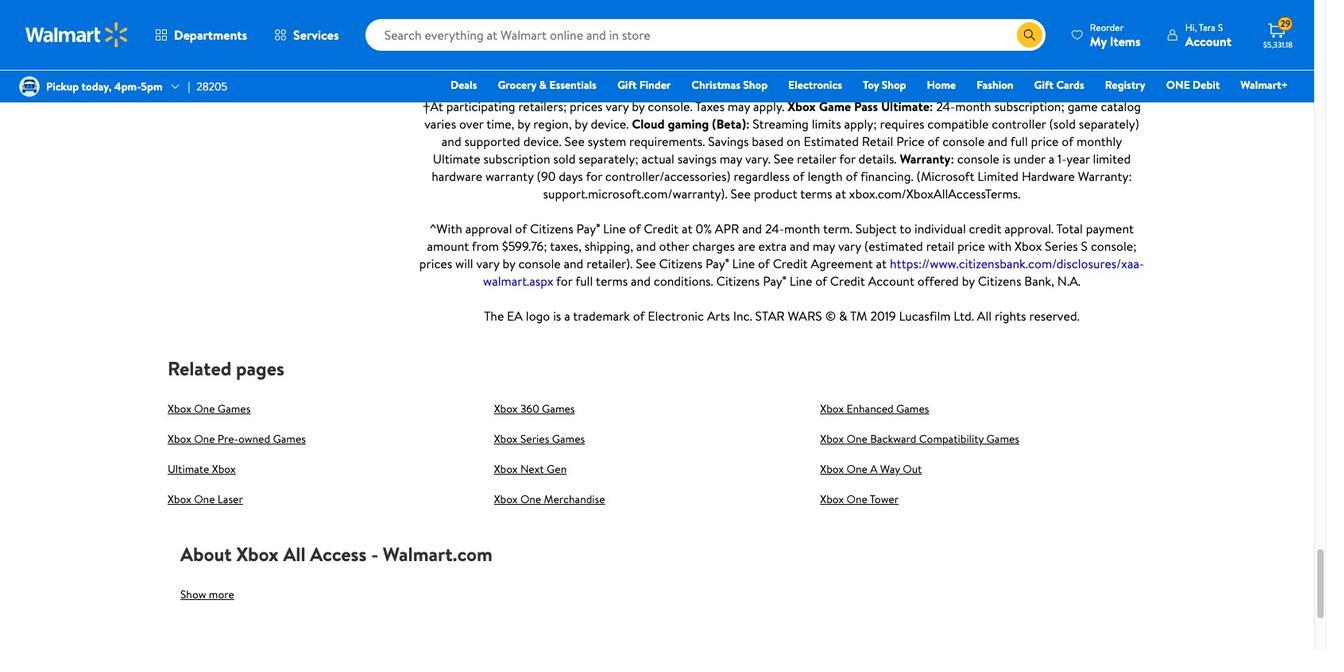 Task type: describe. For each thing, give the bounding box(es) containing it.
29
[[1281, 17, 1291, 30]]

games right owned
[[273, 432, 306, 448]]

one
[[1166, 77, 1190, 93]]

xbox 360 games link
[[494, 402, 575, 418]]

finder
[[640, 77, 671, 93]]

xbox series games
[[494, 432, 585, 448]]

xbox for xbox one merchandise
[[494, 492, 518, 508]]

reorder
[[1090, 20, 1124, 34]]

home
[[927, 77, 956, 93]]

xbox one tower link
[[820, 492, 899, 508]]

360
[[520, 402, 539, 418]]

compatibility
[[919, 432, 984, 448]]

xbox one backward compatibility games
[[820, 432, 1020, 448]]

s
[[1218, 20, 1223, 34]]

fashion link
[[970, 76, 1021, 94]]

services
[[293, 26, 339, 44]]

grocery & essentials
[[498, 77, 597, 93]]

one for laser
[[194, 492, 215, 508]]

| 28205
[[188, 79, 227, 95]]

xbox one merchandise link
[[494, 492, 605, 508]]

christmas shop
[[692, 77, 768, 93]]

enhanced
[[847, 402, 894, 418]]

walmart image
[[25, 22, 129, 48]]

xbox one backward compatibility games link
[[820, 432, 1020, 448]]

services button
[[261, 16, 353, 54]]

4pm-
[[114, 79, 141, 95]]

xbox for xbox enhanced games
[[820, 402, 844, 418]]

xbox series games link
[[494, 432, 585, 448]]

xbox one laser link
[[168, 492, 243, 508]]

electronics link
[[781, 76, 850, 94]]

essentials
[[549, 77, 597, 93]]

Search search field
[[365, 19, 1046, 51]]

xbox one games link
[[168, 402, 251, 418]]

christmas
[[692, 77, 741, 93]]

games for xbox one games
[[218, 402, 251, 418]]

28205
[[197, 79, 227, 95]]

about
[[180, 542, 232, 569]]

cards
[[1057, 77, 1085, 93]]

series
[[520, 432, 549, 448]]

xbox for xbox next gen
[[494, 462, 518, 478]]

grocery & essentials link
[[491, 76, 604, 94]]

departments button
[[141, 16, 261, 54]]

out
[[903, 462, 922, 478]]

xbox down the pre-
[[212, 462, 236, 478]]

gift cards link
[[1027, 76, 1092, 94]]

a
[[870, 462, 878, 478]]

fashion
[[977, 77, 1014, 93]]

xbox enhanced games
[[820, 402, 929, 418]]

gift cards
[[1034, 77, 1085, 93]]

registry link
[[1098, 76, 1153, 94]]

one for merchandise
[[520, 492, 541, 508]]

xbox one a way out link
[[820, 462, 922, 478]]

toy shop
[[863, 77, 906, 93]]

gift finder link
[[610, 76, 678, 94]]

xbox for xbox 360 games
[[494, 402, 518, 418]]

owned
[[238, 432, 270, 448]]

related
[[168, 356, 231, 383]]

xbox one pre-owned games
[[168, 432, 306, 448]]

gen
[[547, 462, 567, 478]]

Walmart Site-Wide search field
[[365, 19, 1046, 51]]

items
[[1110, 32, 1141, 50]]

xbox left all
[[236, 542, 279, 569]]

one debit link
[[1159, 76, 1227, 94]]

pre-
[[218, 432, 238, 448]]

gift finder
[[617, 77, 671, 93]]

tara
[[1199, 20, 1216, 34]]

xbox for xbox series games
[[494, 432, 518, 448]]

show more
[[180, 588, 234, 604]]

hi,
[[1186, 20, 1197, 34]]

tower
[[870, 492, 899, 508]]

way
[[880, 462, 900, 478]]

deals link
[[443, 76, 484, 94]]

toy shop link
[[856, 76, 914, 94]]

ultimate xbox link
[[168, 462, 236, 478]]

reorder my items
[[1090, 20, 1141, 50]]

home link
[[920, 76, 963, 94]]

grocery
[[498, 77, 537, 93]]

access
[[310, 542, 367, 569]]



Task type: locate. For each thing, give the bounding box(es) containing it.
departments
[[174, 26, 247, 44]]

all
[[283, 542, 306, 569]]

walmart+
[[1241, 77, 1288, 93]]

xbox left '360'
[[494, 402, 518, 418]]

gift for gift finder
[[617, 77, 637, 93]]

games right compatibility
[[987, 432, 1020, 448]]

xbox next gen link
[[494, 462, 567, 478]]

games right '360'
[[542, 402, 575, 418]]

xbox one laser
[[168, 492, 243, 508]]

gift left finder
[[617, 77, 637, 93]]

pages
[[236, 356, 284, 383]]

shop right the toy
[[882, 77, 906, 93]]

xbox
[[168, 402, 191, 418], [494, 402, 518, 418], [820, 402, 844, 418], [168, 432, 191, 448], [494, 432, 518, 448], [820, 432, 844, 448], [212, 462, 236, 478], [494, 462, 518, 478], [820, 462, 844, 478], [168, 492, 191, 508], [494, 492, 518, 508], [820, 492, 844, 508], [236, 542, 279, 569]]

ultimate
[[168, 462, 209, 478]]

christmas shop link
[[684, 76, 775, 94]]

5pm
[[141, 79, 163, 95]]

games up the gen
[[552, 432, 585, 448]]

registry
[[1105, 77, 1146, 93]]

gift for gift cards
[[1034, 77, 1054, 93]]

related pages
[[168, 356, 284, 383]]

xbox for xbox one games
[[168, 402, 191, 418]]

games for xbox 360 games
[[542, 402, 575, 418]]

1 horizontal spatial gift
[[1034, 77, 1054, 93]]

xbox left the enhanced
[[820, 402, 844, 418]]

-
[[371, 542, 378, 569]]

games up xbox one backward compatibility games
[[896, 402, 929, 418]]

one for tower
[[847, 492, 868, 508]]

xbox down related
[[168, 402, 191, 418]]

xbox for xbox one laser
[[168, 492, 191, 508]]

xbox down ultimate
[[168, 492, 191, 508]]

pickup today, 4pm-5pm
[[46, 79, 163, 95]]

xbox one games
[[168, 402, 251, 418]]

xbox enhanced games link
[[820, 402, 929, 418]]

games for xbox series games
[[552, 432, 585, 448]]

walmart.com
[[383, 542, 493, 569]]

xbox down xbox one a way out
[[820, 492, 844, 508]]

1 horizontal spatial shop
[[882, 77, 906, 93]]

gift left cards
[[1034, 77, 1054, 93]]

one for pre-
[[194, 432, 215, 448]]

xbox for xbox one pre-owned games
[[168, 432, 191, 448]]

hi, tara s account
[[1186, 20, 1232, 50]]

laser
[[218, 492, 243, 508]]

one down the enhanced
[[847, 432, 868, 448]]

 image
[[19, 76, 40, 97]]

shop for christmas shop
[[743, 77, 768, 93]]

toy
[[863, 77, 879, 93]]

xbox next gen
[[494, 462, 567, 478]]

one left a
[[847, 462, 868, 478]]

2 gift from the left
[[1034, 77, 1054, 93]]

0 horizontal spatial shop
[[743, 77, 768, 93]]

xbox left next
[[494, 462, 518, 478]]

xbox one tower
[[820, 492, 899, 508]]

xbox up xbox one tower link
[[820, 462, 844, 478]]

deals
[[451, 77, 477, 93]]

xbox one merchandise
[[494, 492, 605, 508]]

xbox one a way out
[[820, 462, 922, 478]]

walmart+ link
[[1234, 76, 1295, 94]]

0 horizontal spatial gift
[[617, 77, 637, 93]]

one debit
[[1166, 77, 1220, 93]]

one down related
[[194, 402, 215, 418]]

2 shop from the left
[[882, 77, 906, 93]]

backward
[[870, 432, 917, 448]]

1 gift from the left
[[617, 77, 637, 93]]

xbox for xbox one a way out
[[820, 462, 844, 478]]

xbox left series
[[494, 432, 518, 448]]

show more button
[[180, 583, 234, 608]]

ultimate xbox
[[168, 462, 236, 478]]

shop for toy shop
[[882, 77, 906, 93]]

shop
[[743, 77, 768, 93], [882, 77, 906, 93]]

games up 'xbox one pre-owned games'
[[218, 402, 251, 418]]

1 shop from the left
[[743, 77, 768, 93]]

account
[[1186, 32, 1232, 50]]

shop right christmas
[[743, 77, 768, 93]]

xbox down xbox next gen
[[494, 492, 518, 508]]

show
[[180, 588, 206, 604]]

pickup
[[46, 79, 79, 95]]

about xbox all access - walmart.com
[[180, 542, 493, 569]]

one left the pre-
[[194, 432, 215, 448]]

more
[[209, 588, 234, 604]]

one
[[194, 402, 215, 418], [194, 432, 215, 448], [847, 432, 868, 448], [847, 462, 868, 478], [194, 492, 215, 508], [520, 492, 541, 508], [847, 492, 868, 508]]

electronics
[[788, 77, 842, 93]]

$5,331.18
[[1264, 39, 1293, 50]]

gift
[[617, 77, 637, 93], [1034, 77, 1054, 93]]

one for a
[[847, 462, 868, 478]]

&
[[539, 77, 547, 93]]

merchandise
[[544, 492, 605, 508]]

games for xbox enhanced games
[[896, 402, 929, 418]]

xbox for xbox one tower
[[820, 492, 844, 508]]

games
[[218, 402, 251, 418], [542, 402, 575, 418], [896, 402, 929, 418], [273, 432, 306, 448], [552, 432, 585, 448], [987, 432, 1020, 448]]

xbox for xbox one backward compatibility games
[[820, 432, 844, 448]]

one down xbox next gen 'link'
[[520, 492, 541, 508]]

xbox up ultimate
[[168, 432, 191, 448]]

one left tower
[[847, 492, 868, 508]]

debit
[[1193, 77, 1220, 93]]

one for backward
[[847, 432, 868, 448]]

|
[[188, 79, 190, 95]]

xbox up xbox one a way out
[[820, 432, 844, 448]]

search icon image
[[1023, 29, 1036, 41]]

today,
[[82, 79, 112, 95]]

xbox one pre-owned games link
[[168, 432, 306, 448]]

one for games
[[194, 402, 215, 418]]

my
[[1090, 32, 1107, 50]]

one left laser
[[194, 492, 215, 508]]



Task type: vqa. For each thing, say whether or not it's contained in the screenshot.
Tax
no



